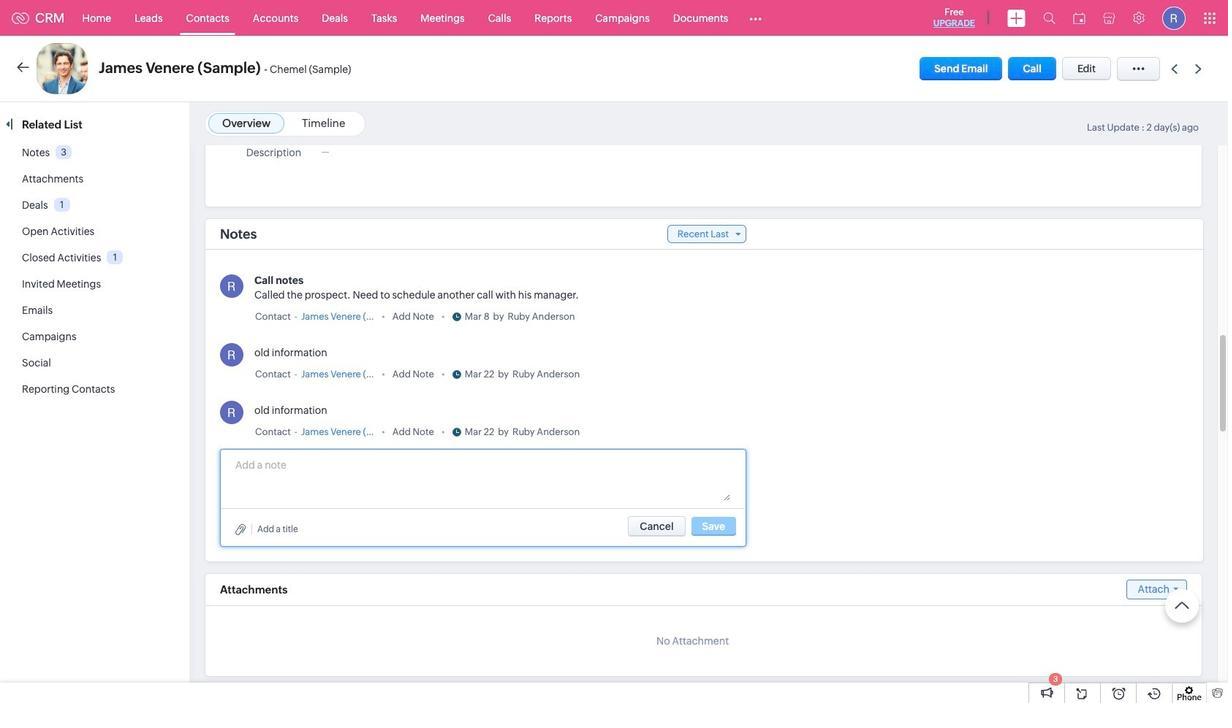 Task type: describe. For each thing, give the bounding box(es) containing it.
Add a note text field
[[235, 458, 730, 501]]

logo image
[[12, 12, 29, 24]]

search image
[[1043, 12, 1056, 24]]

calendar image
[[1073, 12, 1086, 24]]

Other Modules field
[[740, 6, 772, 30]]

next record image
[[1195, 64, 1205, 73]]

previous record image
[[1171, 64, 1178, 73]]

create menu element
[[999, 0, 1034, 35]]



Task type: vqa. For each thing, say whether or not it's contained in the screenshot.
the topmost Commercial
no



Task type: locate. For each thing, give the bounding box(es) containing it.
profile element
[[1154, 0, 1195, 35]]

profile image
[[1162, 6, 1186, 30]]

None button
[[628, 517, 685, 537]]

search element
[[1034, 0, 1064, 36]]

create menu image
[[1007, 9, 1026, 27]]



